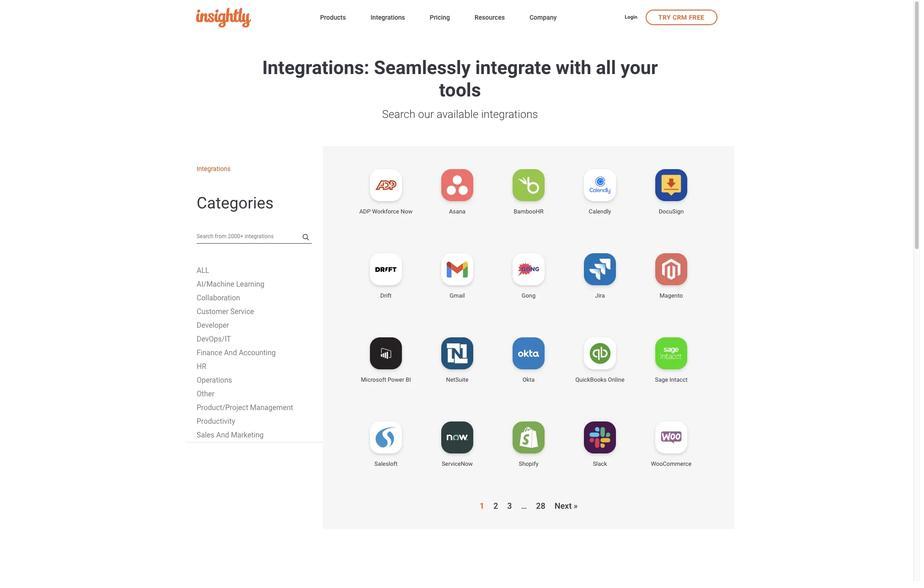 Task type: vqa. For each thing, say whether or not it's contained in the screenshot.
Mission-
no



Task type: locate. For each thing, give the bounding box(es) containing it.
sage intacct link
[[645, 376, 699, 384]]

service
[[230, 307, 254, 316]]

integrations
[[371, 14, 405, 21], [197, 165, 231, 173]]

0 horizontal spatial integrations link
[[197, 165, 231, 173]]

asana link
[[431, 208, 484, 216]]

product/project management
[[197, 404, 293, 412]]

available
[[437, 108, 479, 121]]

integrations
[[482, 108, 538, 121]]

insightly logo image
[[196, 8, 251, 28]]

magento link
[[645, 292, 699, 300]]

netsuite link
[[431, 376, 484, 384]]

next »
[[555, 502, 578, 511]]

netsuite
[[446, 377, 469, 384]]

developer
[[197, 321, 229, 330]]

drift
[[381, 292, 392, 299]]

drift link
[[360, 292, 413, 300]]

1 vertical spatial integrations link
[[197, 165, 231, 173]]

and right the finance
[[224, 349, 237, 357]]

product/project
[[197, 404, 248, 412]]

now
[[401, 208, 413, 215]]

collaboration link
[[197, 294, 240, 302]]

integrate
[[476, 57, 552, 78]]

finance
[[197, 349, 222, 357]]

customer
[[197, 307, 229, 316]]

bamboohr link
[[502, 208, 556, 216]]

sales
[[197, 431, 215, 440]]

gmail
[[450, 292, 465, 299]]

insightly logo link
[[196, 8, 306, 28]]

gmail link
[[431, 292, 484, 300]]

intacct
[[670, 377, 688, 384]]

slack link
[[574, 460, 627, 469]]

adp
[[360, 208, 371, 215]]

bi
[[406, 377, 411, 384]]

woocommerce
[[652, 461, 692, 468]]

sage intacct
[[656, 377, 688, 384]]

workforce
[[372, 208, 400, 215]]

operations link
[[197, 376, 232, 385]]

try crm free button
[[646, 9, 718, 25]]

power
[[388, 377, 405, 384]]

tools
[[439, 79, 481, 101]]

2 link
[[489, 501, 503, 512]]

crm
[[673, 14, 688, 21]]

0 horizontal spatial integrations
[[197, 165, 231, 173]]

products link
[[320, 12, 346, 24]]

all
[[197, 266, 209, 275]]

1
[[480, 502, 485, 511]]

and for sales
[[216, 431, 229, 440]]

and
[[224, 349, 237, 357], [216, 431, 229, 440]]

okta link
[[502, 376, 556, 384]]

calendly
[[589, 208, 612, 215]]

resources
[[475, 14, 505, 21]]

microsoft power bi link
[[360, 376, 413, 384]]

quickbooks online
[[576, 377, 625, 384]]

other link
[[197, 390, 215, 398]]

adp workforce now link
[[360, 208, 413, 216]]

0 vertical spatial integrations link
[[371, 12, 405, 24]]

adp workforce now
[[360, 208, 413, 215]]

company link
[[530, 12, 557, 24]]

integrations link
[[371, 12, 405, 24], [197, 165, 231, 173]]

integrations: seamlessly integrate  with all your tools
[[262, 57, 658, 101]]

pricing
[[430, 14, 450, 21]]

products
[[320, 14, 346, 21]]

3
[[508, 502, 512, 511]]

with
[[556, 57, 592, 78]]

hr
[[197, 362, 207, 371]]

marketing
[[231, 431, 264, 440]]

and down productivity
[[216, 431, 229, 440]]

management
[[250, 404, 293, 412]]

and for finance
[[224, 349, 237, 357]]

1 vertical spatial and
[[216, 431, 229, 440]]

1 horizontal spatial integrations
[[371, 14, 405, 21]]

your
[[621, 57, 658, 78]]

0 vertical spatial and
[[224, 349, 237, 357]]



Task type: describe. For each thing, give the bounding box(es) containing it.
try crm free
[[659, 14, 705, 21]]

productivity
[[197, 417, 235, 426]]

calendly link
[[574, 208, 627, 216]]

hr link
[[197, 362, 207, 371]]

microsoft power bi
[[361, 377, 411, 384]]

categories
[[197, 194, 274, 213]]

3 link
[[503, 501, 517, 512]]

jira link
[[574, 292, 627, 300]]

…
[[522, 502, 527, 511]]

1 vertical spatial integrations
[[197, 165, 231, 173]]

slack
[[593, 461, 608, 468]]

online
[[609, 377, 625, 384]]

customer service link
[[197, 307, 254, 316]]

1 horizontal spatial integrations link
[[371, 12, 405, 24]]

next
[[555, 502, 572, 511]]

company
[[530, 14, 557, 21]]

ai/machine learning
[[197, 280, 265, 289]]

salesloft
[[375, 461, 398, 468]]

free
[[689, 14, 705, 21]]

okta
[[523, 377, 535, 384]]

sales and marketing
[[197, 431, 264, 440]]

all link
[[197, 266, 209, 275]]

integrations:
[[262, 57, 370, 78]]

developer link
[[197, 321, 229, 330]]

finance and accounting link
[[197, 349, 276, 357]]

quickbooks online link
[[574, 376, 627, 384]]

login
[[625, 14, 638, 20]]

learning
[[236, 280, 265, 289]]

0 vertical spatial integrations
[[371, 14, 405, 21]]

magento
[[660, 292, 684, 299]]

search our available integrations
[[382, 108, 538, 121]]

woocommerce link
[[645, 460, 699, 469]]

shopify
[[519, 461, 539, 468]]

2
[[494, 502, 499, 511]]

product/project management link
[[197, 404, 293, 412]]

try
[[659, 14, 671, 21]]

accounting
[[239, 349, 276, 357]]

search
[[382, 108, 416, 121]]

operations
[[197, 376, 232, 385]]

finance and accounting
[[197, 349, 276, 357]]

bamboohr
[[514, 208, 544, 215]]

docusign link
[[645, 208, 699, 216]]

»
[[574, 502, 578, 511]]

docusign
[[659, 208, 684, 215]]

quickbooks
[[576, 377, 607, 384]]

28
[[537, 502, 546, 511]]

other
[[197, 390, 215, 398]]

jira
[[596, 292, 605, 299]]

shopify link
[[502, 460, 556, 469]]

devops/it link
[[197, 335, 231, 344]]

devops/it
[[197, 335, 231, 344]]

gong link
[[502, 292, 556, 300]]

28 link
[[532, 501, 550, 512]]

all
[[597, 57, 617, 78]]

our
[[418, 108, 434, 121]]

next » link
[[550, 501, 583, 512]]

login link
[[625, 14, 638, 22]]

ai/machine
[[197, 280, 235, 289]]

customer service
[[197, 307, 254, 316]]

try crm free link
[[646, 9, 718, 25]]

asana
[[449, 208, 466, 215]]

pricing link
[[430, 12, 450, 24]]

servicenow link
[[431, 460, 484, 469]]

servicenow
[[442, 461, 473, 468]]

gong
[[522, 292, 536, 299]]

sales and marketing link
[[197, 431, 264, 440]]

ai/machine learning link
[[197, 280, 265, 289]]

resources link
[[475, 12, 505, 24]]

Search from 2000+ integrations text field
[[197, 229, 312, 244]]



